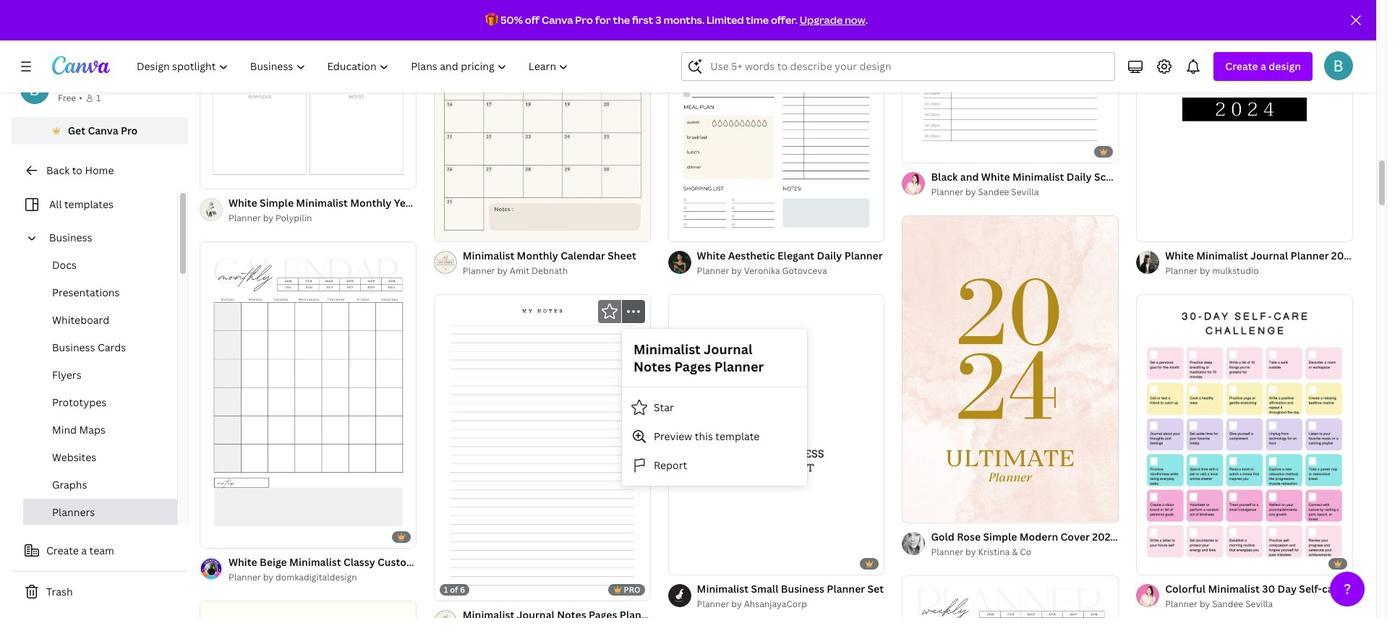 Task type: vqa. For each thing, say whether or not it's contained in the screenshot.
list
no



Task type: describe. For each thing, give the bounding box(es) containing it.
business inside the minimalist small business planner set planner by ahsanjayacorp
[[781, 582, 824, 596]]

white for white aesthetic elegant daily planner
[[697, 248, 726, 262]]

by inside white beige minimalist classy customizable monthly calendar planner by domkadigitaldesign
[[263, 572, 273, 584]]

colorful minimalist 30 day self-care challeng link
[[1165, 581, 1387, 597]]

year
[[394, 196, 416, 210]]

3
[[655, 13, 662, 27]]

simple classy printable weekly planner image
[[902, 575, 1119, 618]]

50%
[[500, 13, 523, 27]]

planner inside white beige minimalist classy customizable monthly calendar planner by domkadigitaldesign
[[229, 572, 261, 584]]

time
[[746, 13, 769, 27]]

planner inside minimalist journal notes pages planner
[[714, 358, 764, 375]]

planners
[[52, 506, 95, 519]]

home
[[85, 163, 114, 177]]

minimalist inside minimalist monthly calendar sheet planner by amit debnath
[[463, 248, 514, 262]]

trash
[[46, 585, 73, 599]]

daily inside the black and white minimalist daily scheduler planner planner by sandee sevilla
[[1067, 170, 1092, 184]]

planner inside colorful minimalist 30 day self-care challeng planner by sandee sevilla
[[1165, 598, 1198, 610]]

personal
[[58, 76, 101, 90]]

planner down 'aesthetic'
[[697, 264, 729, 277]]

polypilin
[[276, 212, 312, 224]]

minimalist journal notes pages planner
[[634, 341, 764, 375]]

modern
[[1020, 530, 1058, 544]]

planner right the scheduler
[[1147, 170, 1185, 184]]

white aesthetic elegant daily planner planner by veronika gotovceva
[[697, 248, 883, 277]]

white beige minimalist classy customizable monthly calendar planner by domkadigitaldesign
[[229, 556, 536, 584]]

1 for 1 of 12
[[210, 172, 214, 183]]

1 for 1 of 6
[[444, 584, 448, 595]]

daily inside white aesthetic elegant daily planner planner by veronika gotovceva
[[817, 248, 842, 262]]

black and white minimalist daily scheduler planner link
[[931, 170, 1185, 185]]

cover
[[1061, 530, 1090, 544]]

set
[[867, 582, 884, 596]]

planner by polypilin link
[[229, 211, 416, 226]]

planner by amit debnath link
[[463, 264, 636, 278]]

prototypes
[[52, 396, 106, 409]]

minimalist small business planner set image
[[668, 294, 885, 575]]

1 of 12 link
[[200, 0, 416, 190]]

white minimalist journal planner 2024 image
[[1136, 0, 1353, 241]]

planner by domkadigitaldesign link
[[229, 571, 416, 585]]

simple inside white simple minimalist monthly year 2024 planner a4 planner by polypilin
[[260, 196, 294, 210]]

team
[[89, 544, 114, 558]]

sheet
[[608, 248, 636, 262]]

all
[[49, 197, 62, 211]]

create a team
[[46, 544, 114, 558]]

by inside the minimalist small business planner set planner by ahsanjayacorp
[[731, 598, 742, 610]]

graphs link
[[23, 472, 177, 499]]

black and white minimalist daily scheduler planner image
[[902, 0, 1119, 163]]

monthly inside white simple minimalist monthly year 2024 planner a4 planner by polypilin
[[350, 196, 392, 210]]

minimalist small business planner set planner by ahsanjayacorp
[[697, 582, 884, 610]]

2024 for white simple minimalist monthly year 2024 planner a4
[[418, 196, 442, 210]]

planner by sandee sevilla link for 30
[[1165, 597, 1353, 612]]

back
[[46, 163, 70, 177]]

minimalist monthly calendar sheet image
[[434, 0, 651, 241]]

upgrade
[[800, 13, 843, 27]]

planner by sandee sevilla link for white
[[931, 185, 1119, 200]]

white for white beige minimalist classy customizable monthly calendar
[[229, 556, 257, 570]]

small
[[751, 582, 778, 596]]

offer.
[[771, 13, 798, 27]]

by inside colorful minimalist 30 day self-care challeng planner by sandee sevilla
[[1200, 598, 1210, 610]]

journal inside minimalist journal notes pages planner
[[704, 341, 752, 358]]

planner by ahsanjayacorp link
[[697, 597, 884, 612]]

get
[[68, 124, 85, 137]]

by inside "gold rose simple modern cover 2024 planner planner by kristina & co"
[[966, 546, 976, 558]]

a4
[[485, 196, 499, 210]]

prototypes link
[[23, 389, 177, 417]]

monthly inside white beige minimalist classy customizable monthly calendar planner by domkadigitaldesign
[[447, 556, 489, 570]]

report button
[[622, 451, 807, 480]]

6
[[460, 584, 465, 595]]

minimalist inside minimalist journal notes pages planner
[[634, 341, 701, 358]]

free •
[[58, 92, 82, 104]]

journal inside white minimalist journal planner 2024 planner by mulkstudio
[[1250, 249, 1288, 262]]

back to home link
[[12, 156, 188, 185]]

create a team button
[[12, 537, 188, 566]]

white for white simple minimalist monthly year 2024 planner a4
[[229, 196, 257, 210]]

planner left mulkstudio at the right top of the page
[[1165, 264, 1198, 277]]

gotovceva
[[782, 264, 827, 277]]

preview this template
[[654, 429, 760, 443]]

.
[[865, 13, 868, 27]]

pink and cream modern minimalist calendar 2023 planner image
[[200, 601, 416, 618]]

white minimalist journal planner 2024 link
[[1165, 248, 1356, 264]]

get canva pro button
[[12, 117, 188, 145]]

limited
[[707, 13, 744, 27]]

co
[[1020, 546, 1031, 558]]

white simple minimalist monthly year 2024 planner a4 planner by polypilin
[[229, 196, 499, 224]]

🎁
[[485, 13, 498, 27]]

1 of 12
[[210, 172, 234, 183]]

planner left set
[[827, 582, 865, 596]]

sevilla for white
[[1011, 186, 1039, 198]]

debnath
[[532, 264, 568, 277]]

planner right the cover at the right of page
[[1119, 530, 1157, 544]]

business for business
[[49, 231, 92, 244]]

white beige minimalist classy customizable monthly calendar image
[[200, 242, 416, 548]]

planner by kristina & co link
[[931, 545, 1119, 559]]

white aesthetic elegant daily planner image
[[668, 0, 885, 241]]

create for create a team
[[46, 544, 79, 558]]

minimalist inside white minimalist journal planner 2024 planner by mulkstudio
[[1196, 249, 1248, 262]]

preview this template link
[[622, 422, 807, 451]]

white inside the black and white minimalist daily scheduler planner planner by sandee sevilla
[[981, 170, 1010, 184]]

all templates link
[[20, 191, 169, 218]]

black
[[931, 170, 958, 184]]

of for 6
[[450, 584, 458, 595]]

business link
[[43, 224, 169, 252]]

business for business cards
[[52, 341, 95, 354]]

create a design
[[1225, 59, 1301, 73]]

minimalist inside the minimalist small business planner set planner by ahsanjayacorp
[[697, 582, 749, 596]]

domkadigitaldesign
[[276, 572, 357, 584]]

planner down gold
[[931, 546, 963, 558]]

colorful minimalist 30 day self-care challenge planner image
[[1136, 294, 1353, 575]]

create a design button
[[1214, 52, 1313, 81]]

0 vertical spatial pro
[[575, 13, 593, 27]]

by inside white minimalist journal planner 2024 planner by mulkstudio
[[1200, 264, 1210, 277]]

minimalist journal notes pages planner image
[[434, 294, 651, 601]]

monthly inside minimalist monthly calendar sheet planner by amit debnath
[[517, 248, 558, 262]]

calendar inside white beige minimalist classy customizable monthly calendar planner by domkadigitaldesign
[[491, 556, 536, 570]]

minimalist inside colorful minimalist 30 day self-care challeng planner by sandee sevilla
[[1208, 582, 1260, 596]]

2024 inside white minimalist journal planner 2024 planner by mulkstudio
[[1331, 249, 1356, 262]]

mulkstudio
[[1212, 264, 1259, 277]]

websites link
[[23, 444, 177, 472]]

star button
[[622, 393, 807, 422]]

12
[[226, 172, 234, 183]]

minimalist inside white beige minimalist classy customizable monthly calendar planner by domkadigitaldesign
[[289, 556, 341, 570]]



Task type: locate. For each thing, give the bounding box(es) containing it.
0 horizontal spatial journal
[[704, 341, 752, 358]]

planner by sandee sevilla link down "30"
[[1165, 597, 1353, 612]]

sandee inside the black and white minimalist daily scheduler planner planner by sandee sevilla
[[978, 186, 1009, 198]]

daily left the scheduler
[[1067, 170, 1092, 184]]

off
[[525, 13, 540, 27]]

None search field
[[682, 52, 1115, 81]]

0 horizontal spatial 2024
[[418, 196, 442, 210]]

0 vertical spatial simple
[[260, 196, 294, 210]]

the
[[613, 13, 630, 27]]

pro
[[624, 584, 640, 595]]

template
[[715, 429, 760, 443]]

0 vertical spatial sandee
[[978, 186, 1009, 198]]

1 vertical spatial daily
[[817, 248, 842, 262]]

by inside white aesthetic elegant daily planner planner by veronika gotovceva
[[731, 264, 742, 277]]

1 vertical spatial of
[[450, 584, 458, 595]]

planner down "beige"
[[229, 572, 261, 584]]

planner by mulkstudio link
[[1165, 264, 1353, 278]]

white inside white beige minimalist classy customizable monthly calendar planner by domkadigitaldesign
[[229, 556, 257, 570]]

1 vertical spatial planner by sandee sevilla link
[[1165, 597, 1353, 612]]

🎁 50% off canva pro for the first 3 months. limited time offer. upgrade now .
[[485, 13, 868, 27]]

white minimalist journal planner 2024 planner by mulkstudio
[[1165, 249, 1356, 277]]

minimalist right and
[[1012, 170, 1064, 184]]

0 vertical spatial sevilla
[[1011, 186, 1039, 198]]

0 horizontal spatial pro
[[121, 124, 138, 137]]

0 horizontal spatial 1
[[96, 92, 101, 104]]

by left polypilin
[[263, 212, 273, 224]]

for
[[595, 13, 611, 27]]

0 vertical spatial planner by sandee sevilla link
[[931, 185, 1119, 200]]

minimalist up domkadigitaldesign
[[289, 556, 341, 570]]

1 for 1
[[96, 92, 101, 104]]

1 horizontal spatial 2024
[[1092, 530, 1116, 544]]

sevilla down "30"
[[1245, 598, 1273, 610]]

to
[[72, 163, 82, 177]]

pro up back to home link
[[121, 124, 138, 137]]

white inside white aesthetic elegant daily planner planner by veronika gotovceva
[[697, 248, 726, 262]]

1 horizontal spatial of
[[450, 584, 458, 595]]

presentations link
[[23, 279, 177, 307]]

a for design
[[1261, 59, 1266, 73]]

1 of 6 link
[[434, 294, 651, 601]]

planner by sandee sevilla link
[[931, 185, 1119, 200], [1165, 597, 1353, 612]]

of
[[216, 172, 224, 183], [450, 584, 458, 595]]

0 vertical spatial 2024
[[418, 196, 442, 210]]

customizable
[[378, 556, 445, 570]]

2024
[[418, 196, 442, 210], [1331, 249, 1356, 262], [1092, 530, 1116, 544]]

a inside button
[[81, 544, 87, 558]]

0 vertical spatial a
[[1261, 59, 1266, 73]]

create left design
[[1225, 59, 1258, 73]]

1 horizontal spatial sevilla
[[1245, 598, 1273, 610]]

business inside 'link'
[[49, 231, 92, 244]]

0 horizontal spatial planner by sandee sevilla link
[[931, 185, 1119, 200]]

maps
[[79, 423, 106, 437]]

star
[[654, 401, 674, 414]]

white simple minimalist monthly year 2024 planner a4 link
[[229, 196, 499, 211]]

planner inside minimalist monthly calendar sheet planner by amit debnath
[[463, 264, 495, 277]]

minimalist monthly calendar sheet planner by amit debnath
[[463, 248, 636, 277]]

business up planner by ahsanjayacorp link
[[781, 582, 824, 596]]

0 vertical spatial business
[[49, 231, 92, 244]]

pro inside button
[[121, 124, 138, 137]]

2024 inside white simple minimalist monthly year 2024 planner a4 planner by polypilin
[[418, 196, 442, 210]]

gold
[[931, 530, 955, 544]]

planner left a4
[[445, 196, 483, 210]]

planner down the colorful
[[1165, 598, 1198, 610]]

veronika
[[744, 264, 780, 277]]

2 horizontal spatial monthly
[[517, 248, 558, 262]]

by inside minimalist monthly calendar sheet planner by amit debnath
[[497, 264, 508, 277]]

of left 12
[[216, 172, 224, 183]]

planner left ahsanjayacorp
[[697, 598, 729, 610]]

top level navigation element
[[127, 52, 581, 81]]

1 horizontal spatial sandee
[[1212, 598, 1243, 610]]

day
[[1278, 582, 1297, 596]]

0 horizontal spatial create
[[46, 544, 79, 558]]

2 horizontal spatial 2024
[[1331, 249, 1356, 262]]

graphs
[[52, 478, 87, 492]]

1 vertical spatial pro
[[121, 124, 138, 137]]

minimalist inside the black and white minimalist daily scheduler planner planner by sandee sevilla
[[1012, 170, 1064, 184]]

pro left for
[[575, 13, 593, 27]]

30
[[1262, 582, 1275, 596]]

1 horizontal spatial a
[[1261, 59, 1266, 73]]

minimalist small business planner set link
[[697, 581, 884, 597]]

1 horizontal spatial simple
[[983, 530, 1017, 544]]

1 vertical spatial monthly
[[517, 248, 558, 262]]

0 horizontal spatial monthly
[[350, 196, 392, 210]]

a
[[1261, 59, 1266, 73], [81, 544, 87, 558]]

back to home
[[46, 163, 114, 177]]

minimalist
[[1012, 170, 1064, 184], [296, 196, 348, 210], [463, 248, 514, 262], [1196, 249, 1248, 262], [634, 341, 701, 358], [289, 556, 341, 570], [697, 582, 749, 596], [1208, 582, 1260, 596]]

planner down the black
[[931, 186, 963, 198]]

0 vertical spatial of
[[216, 172, 224, 183]]

0 vertical spatial canva
[[542, 13, 573, 27]]

of inside "link"
[[216, 172, 224, 183]]

2024 for gold rose simple modern cover 2024 planner
[[1092, 530, 1116, 544]]

&
[[1012, 546, 1018, 558]]

0 horizontal spatial of
[[216, 172, 224, 183]]

2024 inside "gold rose simple modern cover 2024 planner planner by kristina & co"
[[1092, 530, 1116, 544]]

1 horizontal spatial journal
[[1250, 249, 1288, 262]]

planner left amit
[[463, 264, 495, 277]]

0 vertical spatial daily
[[1067, 170, 1092, 184]]

minimalist monthly calendar sheet link
[[463, 248, 636, 264]]

0 horizontal spatial sandee
[[978, 186, 1009, 198]]

white inside white minimalist journal planner 2024 planner by mulkstudio
[[1165, 249, 1194, 262]]

simple up polypilin
[[260, 196, 294, 210]]

self-
[[1299, 582, 1322, 596]]

minimalist up the planner by polypilin link
[[296, 196, 348, 210]]

1 vertical spatial simple
[[983, 530, 1017, 544]]

now
[[845, 13, 865, 27]]

canva right get
[[88, 124, 118, 137]]

black and white minimalist daily scheduler planner planner by sandee sevilla
[[931, 170, 1185, 198]]

rose
[[957, 530, 981, 544]]

simple up kristina at bottom right
[[983, 530, 1017, 544]]

1 horizontal spatial daily
[[1067, 170, 1092, 184]]

trash link
[[12, 578, 188, 607]]

0 vertical spatial calendar
[[561, 248, 605, 262]]

docs link
[[23, 252, 177, 279]]

sandee inside colorful minimalist 30 day self-care challeng planner by sandee sevilla
[[1212, 598, 1243, 610]]

notes
[[634, 358, 671, 375]]

1 horizontal spatial 1
[[210, 172, 214, 183]]

a left the team
[[81, 544, 87, 558]]

templates
[[64, 197, 114, 211]]

by down "beige"
[[263, 572, 273, 584]]

0 horizontal spatial daily
[[817, 248, 842, 262]]

business inside "link"
[[52, 341, 95, 354]]

1 horizontal spatial calendar
[[561, 248, 605, 262]]

report
[[654, 458, 687, 472]]

business up flyers
[[52, 341, 95, 354]]

scheduler
[[1094, 170, 1144, 184]]

first
[[632, 13, 653, 27]]

monthly up debnath
[[517, 248, 558, 262]]

1 inside "link"
[[210, 172, 214, 183]]

2 vertical spatial business
[[781, 582, 824, 596]]

1 horizontal spatial canva
[[542, 13, 573, 27]]

0 vertical spatial 1
[[96, 92, 101, 104]]

create for create a design
[[1225, 59, 1258, 73]]

1 vertical spatial 2024
[[1331, 249, 1356, 262]]

1 right • on the top
[[96, 92, 101, 104]]

white for white minimalist journal planner 2024
[[1165, 249, 1194, 262]]

minimalist up star
[[634, 341, 701, 358]]

planner
[[1147, 170, 1185, 184], [931, 186, 963, 198], [445, 196, 483, 210], [229, 212, 261, 224], [844, 248, 883, 262], [1291, 249, 1329, 262], [463, 264, 495, 277], [697, 264, 729, 277], [1165, 264, 1198, 277], [714, 358, 764, 375], [1119, 530, 1157, 544], [931, 546, 963, 558], [229, 572, 261, 584], [827, 582, 865, 596], [697, 598, 729, 610], [1165, 598, 1198, 610]]

planner right elegant
[[844, 248, 883, 262]]

Search search field
[[710, 53, 1106, 80]]

sevilla inside colorful minimalist 30 day self-care challeng planner by sandee sevilla
[[1245, 598, 1273, 610]]

create inside create a design dropdown button
[[1225, 59, 1258, 73]]

simple inside "gold rose simple modern cover 2024 planner planner by kristina & co"
[[983, 530, 1017, 544]]

elegant
[[777, 248, 814, 262]]

and
[[960, 170, 979, 184]]

a left design
[[1261, 59, 1266, 73]]

0 horizontal spatial calendar
[[491, 556, 536, 570]]

by inside the black and white minimalist daily scheduler planner planner by sandee sevilla
[[966, 186, 976, 198]]

websites
[[52, 451, 96, 464]]

planner up planner by mulkstudio link
[[1291, 249, 1329, 262]]

1 vertical spatial sandee
[[1212, 598, 1243, 610]]

1 vertical spatial sevilla
[[1245, 598, 1273, 610]]

business cards
[[52, 341, 126, 354]]

1 horizontal spatial monthly
[[447, 556, 489, 570]]

amit
[[510, 264, 529, 277]]

minimalist left "30"
[[1208, 582, 1260, 596]]

sandee for minimalist
[[1212, 598, 1243, 610]]

a for team
[[81, 544, 87, 558]]

journal up planner by mulkstudio link
[[1250, 249, 1288, 262]]

1 vertical spatial create
[[46, 544, 79, 558]]

planner right pages
[[714, 358, 764, 375]]

preview
[[654, 429, 692, 443]]

brad klo image
[[1324, 51, 1353, 80]]

of left 6
[[450, 584, 458, 595]]

by down rose
[[966, 546, 976, 558]]

by inside white simple minimalist monthly year 2024 planner a4 planner by polypilin
[[263, 212, 273, 224]]

calendar inside minimalist monthly calendar sheet planner by amit debnath
[[561, 248, 605, 262]]

by down 'aesthetic'
[[731, 264, 742, 277]]

0 horizontal spatial canva
[[88, 124, 118, 137]]

minimalist inside white simple minimalist monthly year 2024 planner a4 planner by polypilin
[[296, 196, 348, 210]]

monthly left year
[[350, 196, 392, 210]]

1 vertical spatial a
[[81, 544, 87, 558]]

presentations
[[52, 286, 120, 299]]

0 vertical spatial create
[[1225, 59, 1258, 73]]

white beige minimalist classy customizable monthly calendar link
[[229, 555, 536, 571]]

free
[[58, 92, 76, 104]]

1 vertical spatial 1
[[210, 172, 214, 183]]

business up docs
[[49, 231, 92, 244]]

create left the team
[[46, 544, 79, 558]]

sevilla down black and white minimalist daily scheduler planner link
[[1011, 186, 1039, 198]]

sandee
[[978, 186, 1009, 198], [1212, 598, 1243, 610]]

kristina
[[978, 546, 1010, 558]]

of for 12
[[216, 172, 224, 183]]

1 vertical spatial canva
[[88, 124, 118, 137]]

sandee down and
[[978, 186, 1009, 198]]

by left amit
[[497, 264, 508, 277]]

sevilla inside the black and white minimalist daily scheduler planner planner by sandee sevilla
[[1011, 186, 1039, 198]]

1 of 6
[[444, 584, 465, 595]]

planner down 12
[[229, 212, 261, 224]]

by left ahsanjayacorp
[[731, 598, 742, 610]]

0 vertical spatial journal
[[1250, 249, 1288, 262]]

2 horizontal spatial 1
[[444, 584, 448, 595]]

whiteboard
[[52, 313, 109, 327]]

sevilla for 30
[[1245, 598, 1273, 610]]

care
[[1322, 582, 1343, 596]]

mind
[[52, 423, 77, 437]]

1 left 12
[[210, 172, 214, 183]]

months.
[[664, 13, 704, 27]]

classy
[[343, 556, 375, 570]]

0 vertical spatial monthly
[[350, 196, 392, 210]]

by left mulkstudio at the right top of the page
[[1200, 264, 1210, 277]]

0 horizontal spatial sevilla
[[1011, 186, 1039, 198]]

0 horizontal spatial simple
[[260, 196, 294, 210]]

sandee for and
[[978, 186, 1009, 198]]

create inside create a team button
[[46, 544, 79, 558]]

pro
[[575, 13, 593, 27], [121, 124, 138, 137]]

all templates
[[49, 197, 114, 211]]

minimalist up mulkstudio at the right top of the page
[[1196, 249, 1248, 262]]

gold rose simple modern cover 2024 planner link
[[931, 529, 1157, 545]]

0 horizontal spatial a
[[81, 544, 87, 558]]

by down and
[[966, 186, 976, 198]]

design
[[1269, 59, 1301, 73]]

gold rose simple modern cover 2024 planner image
[[902, 216, 1119, 522]]

1 horizontal spatial pro
[[575, 13, 593, 27]]

2 vertical spatial monthly
[[447, 556, 489, 570]]

minimalist left small
[[697, 582, 749, 596]]

mind maps
[[52, 423, 106, 437]]

white inside white simple minimalist monthly year 2024 planner a4 planner by polypilin
[[229, 196, 257, 210]]

white aesthetic elegant daily planner link
[[697, 248, 883, 264]]

2 vertical spatial 1
[[444, 584, 448, 595]]

a inside dropdown button
[[1261, 59, 1266, 73]]

create
[[1225, 59, 1258, 73], [46, 544, 79, 558]]

1 horizontal spatial planner by sandee sevilla link
[[1165, 597, 1353, 612]]

canva inside get canva pro button
[[88, 124, 118, 137]]

1 vertical spatial journal
[[704, 341, 752, 358]]

daily up gotovceva
[[817, 248, 842, 262]]

2 vertical spatial 2024
[[1092, 530, 1116, 544]]

minimalist up amit
[[463, 248, 514, 262]]

by down the colorful
[[1200, 598, 1210, 610]]

1 left 6
[[444, 584, 448, 595]]

sandee down colorful minimalist 30 day self-care challeng link
[[1212, 598, 1243, 610]]

1 vertical spatial calendar
[[491, 556, 536, 570]]

journal up star button on the bottom of the page
[[704, 341, 752, 358]]

planner by sandee sevilla link down and
[[931, 185, 1119, 200]]

business cards link
[[23, 334, 177, 362]]

1 vertical spatial business
[[52, 341, 95, 354]]

mind maps link
[[23, 417, 177, 444]]

challeng
[[1346, 582, 1387, 596]]

canva right off
[[542, 13, 573, 27]]

monthly up 6
[[447, 556, 489, 570]]

1 horizontal spatial create
[[1225, 59, 1258, 73]]

white simple minimalist monthly year 2024 planner a4 image
[[200, 0, 416, 189]]



